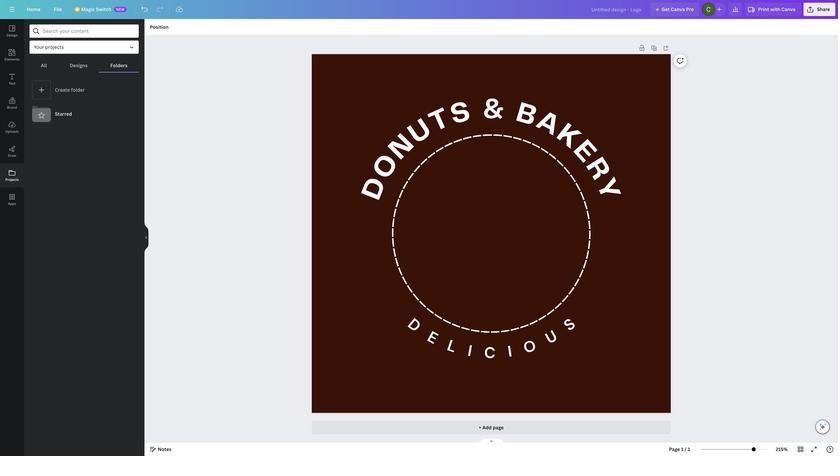 Task type: vqa. For each thing, say whether or not it's contained in the screenshot.
215% "dropdown button"
yes



Task type: describe. For each thing, give the bounding box(es) containing it.
+ add page button
[[312, 421, 671, 435]]

a
[[532, 107, 564, 141]]

+
[[479, 425, 481, 431]]

hide image
[[144, 222, 149, 254]]

0 horizontal spatial i
[[466, 341, 473, 362]]

Search your content search field
[[43, 25, 134, 37]]

draw
[[8, 153, 16, 158]]

brand button
[[0, 91, 24, 115]]

o for o u s
[[520, 336, 538, 359]]

home
[[27, 6, 40, 12]]

1 1 from the left
[[681, 446, 684, 453]]

with
[[770, 6, 780, 12]]

side panel tab list
[[0, 19, 24, 212]]

uploads
[[5, 129, 19, 134]]

canva inside the print with canva dropdown button
[[781, 6, 796, 12]]

switch
[[96, 6, 111, 12]]

canva assistant image
[[819, 423, 827, 431]]

pro
[[686, 6, 694, 12]]

page 1 / 1
[[669, 446, 690, 453]]

+ add page
[[479, 425, 504, 431]]

o u s
[[520, 314, 579, 359]]

file
[[54, 6, 62, 12]]

&
[[483, 96, 505, 124]]

t
[[426, 105, 454, 138]]

position
[[150, 24, 169, 30]]

elements button
[[0, 43, 24, 67]]

l
[[444, 336, 459, 358]]

n
[[385, 130, 420, 165]]

all button
[[29, 59, 58, 72]]

add
[[482, 425, 492, 431]]

your
[[34, 44, 44, 50]]

get canva pro button
[[650, 3, 699, 16]]

text
[[9, 81, 15, 86]]

r
[[581, 154, 614, 185]]

folders button
[[99, 59, 139, 72]]

k
[[552, 120, 585, 154]]

your projects
[[34, 44, 64, 50]]

o for o
[[369, 150, 404, 184]]

0 vertical spatial u
[[404, 115, 437, 149]]

e inside d e l
[[424, 327, 441, 349]]

0 vertical spatial s
[[448, 98, 473, 130]]

brand
[[7, 105, 17, 110]]



Task type: locate. For each thing, give the bounding box(es) containing it.
notes button
[[147, 444, 174, 455]]

0 horizontal spatial u
[[404, 115, 437, 149]]

o inside o u s
[[520, 336, 538, 359]]

1 horizontal spatial canva
[[781, 6, 796, 12]]

1 vertical spatial u
[[542, 326, 561, 349]]

create
[[55, 87, 70, 93]]

i right c
[[506, 342, 513, 362]]

canva inside get canva pro button
[[671, 6, 685, 12]]

all
[[41, 62, 47, 69]]

d for d e l
[[403, 314, 425, 337]]

0 horizontal spatial d
[[359, 174, 392, 204]]

1
[[681, 446, 684, 453], [688, 446, 690, 453]]

0 vertical spatial o
[[369, 150, 404, 184]]

get
[[662, 6, 670, 12]]

s
[[448, 98, 473, 130], [559, 314, 579, 336]]

page
[[669, 446, 680, 453]]

canva right with
[[781, 6, 796, 12]]

print with canva
[[758, 6, 796, 12]]

0 vertical spatial e
[[568, 136, 601, 168]]

d e l
[[403, 314, 459, 358]]

magic
[[81, 6, 95, 12]]

text button
[[0, 67, 24, 91]]

designs button
[[58, 59, 99, 72]]

i right l
[[466, 341, 473, 362]]

0 vertical spatial d
[[359, 174, 392, 204]]

canva
[[671, 6, 685, 12], [781, 6, 796, 12]]

uploads button
[[0, 115, 24, 140]]

position button
[[147, 22, 171, 32]]

page
[[493, 425, 504, 431]]

projects
[[5, 177, 19, 182]]

0 horizontal spatial o
[[369, 150, 404, 184]]

2 1 from the left
[[688, 446, 690, 453]]

1 horizontal spatial e
[[568, 136, 601, 168]]

2 canva from the left
[[781, 6, 796, 12]]

215% button
[[771, 444, 793, 455]]

apps button
[[0, 188, 24, 212]]

design
[[7, 33, 18, 37]]

starred button
[[29, 102, 139, 126]]

starred
[[55, 111, 72, 117]]

o
[[369, 150, 404, 184], [520, 336, 538, 359]]

elements
[[4, 57, 20, 62]]

new
[[116, 7, 125, 12]]

projects button
[[0, 164, 24, 188]]

s inside o u s
[[559, 314, 579, 336]]

file button
[[48, 3, 67, 16]]

Select ownership filter button
[[29, 40, 139, 54]]

0 horizontal spatial canva
[[671, 6, 685, 12]]

u
[[404, 115, 437, 149], [542, 326, 561, 349]]

1 left /
[[681, 446, 684, 453]]

1 canva from the left
[[671, 6, 685, 12]]

1 horizontal spatial u
[[542, 326, 561, 349]]

notes
[[158, 446, 171, 453]]

magic switch
[[81, 6, 111, 12]]

1 horizontal spatial d
[[403, 314, 425, 337]]

d for d
[[359, 174, 392, 204]]

0 horizontal spatial s
[[448, 98, 473, 130]]

share button
[[804, 3, 835, 16]]

create folder button
[[29, 78, 139, 102]]

share
[[817, 6, 830, 12]]

print
[[758, 6, 769, 12]]

main menu bar
[[0, 0, 838, 19]]

1 right /
[[688, 446, 690, 453]]

show pages image
[[475, 438, 507, 444]]

0 horizontal spatial 1
[[681, 446, 684, 453]]

u inside o u s
[[542, 326, 561, 349]]

y
[[591, 175, 624, 204]]

b
[[513, 99, 540, 131]]

e
[[568, 136, 601, 168], [424, 327, 441, 349]]

1 horizontal spatial i
[[506, 342, 513, 362]]

home link
[[21, 3, 46, 16]]

1 horizontal spatial 1
[[688, 446, 690, 453]]

apps
[[8, 201, 16, 206]]

d
[[359, 174, 392, 204], [403, 314, 425, 337]]

canva left pro
[[671, 6, 685, 12]]

get canva pro
[[662, 6, 694, 12]]

1 horizontal spatial o
[[520, 336, 538, 359]]

folders
[[110, 62, 127, 69]]

215%
[[776, 446, 788, 453]]

c
[[484, 343, 495, 363]]

Design title text field
[[586, 3, 648, 16]]

1 vertical spatial s
[[559, 314, 579, 336]]

design button
[[0, 19, 24, 43]]

d inside d e l
[[403, 314, 425, 337]]

1 vertical spatial e
[[424, 327, 441, 349]]

0 horizontal spatial e
[[424, 327, 441, 349]]

projects
[[45, 44, 64, 50]]

1 horizontal spatial s
[[559, 314, 579, 336]]

folder
[[71, 87, 85, 93]]

1 vertical spatial d
[[403, 314, 425, 337]]

/
[[685, 446, 687, 453]]

print with canva button
[[745, 3, 801, 16]]

1 vertical spatial o
[[520, 336, 538, 359]]

designs
[[70, 62, 88, 69]]

create folder
[[55, 87, 85, 93]]

i
[[466, 341, 473, 362], [506, 342, 513, 362]]

draw button
[[0, 140, 24, 164]]



